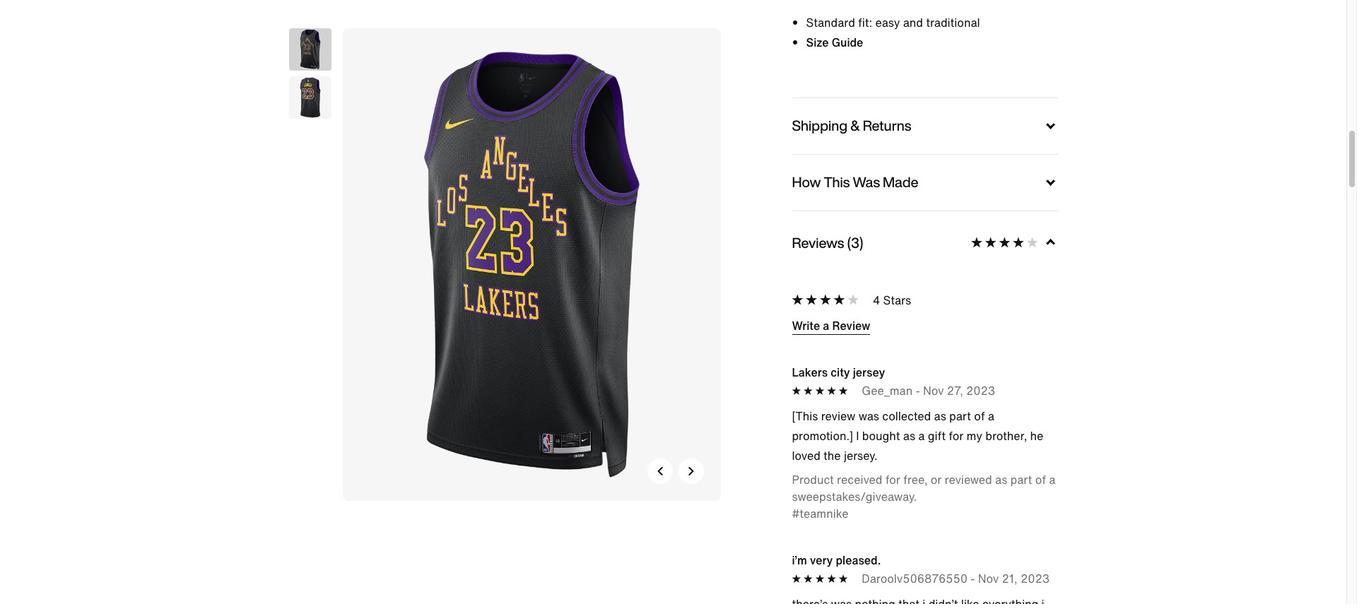 Task type: describe. For each thing, give the bounding box(es) containing it.
which
[[986, 232, 1018, 249]]

0 horizontal spatial .
[[956, 195, 959, 212]]

diverts
[[1019, 390, 1055, 407]]

made
[[883, 172, 919, 192]]

with inside "journey towards zero carbon and zero waste, including how we're working to design product with sustainability in mind and help protect the"
[[1002, 489, 1024, 506]]

up inside the recycled polyester used in nike products begins as recycled plastic bottles, which are cleaned, shredded into flakes and converted into pellets. from there, the pellets are spun into new, high-quality yarn used in our products, delivering peak performance with a lower impact on the environment. in addition to reducing waste, recycled polyester reduces carbon emissions by up to 30% compared to virgin polyester. nike diverts an average of 1 billion plastic bottles annually from landfills and waterways.
[[1013, 370, 1027, 387]]

the inside "journey towards zero carbon and zero waste, including how we're working to design product with sustainability in mind and help protect the"
[[1009, 509, 1026, 526]]

0 vertical spatial part
[[949, 408, 971, 425]]

help
[[941, 509, 964, 526]]

(3)
[[847, 232, 864, 253]]

0 vertical spatial used
[[928, 212, 953, 229]]

return policy exclusions apply link
[[795, 195, 956, 212]]

guide
[[832, 34, 863, 51]]

and up design
[[915, 469, 935, 486]]

protect
[[967, 509, 1006, 526]]

virgin
[[905, 390, 935, 407]]

spun
[[1011, 271, 1037, 288]]

sweepstakes/giveaway.
[[792, 488, 917, 505]]

1 zero from the left
[[849, 469, 872, 486]]

billion
[[887, 410, 919, 427]]

environment.
[[911, 331, 981, 348]]

we're
[[828, 489, 857, 506]]

how
[[803, 489, 825, 506]]

[this
[[792, 408, 818, 425]]

to up the diverts
[[1030, 370, 1041, 387]]

bought
[[862, 428, 900, 445]]

an
[[803, 410, 817, 427]]

pellets
[[953, 271, 988, 288]]

1 vertical spatial used
[[946, 291, 972, 308]]

standard
[[806, 14, 855, 31]]

on inside free standard shipping on orders $50+ and free 60-day returns for nike members.
[[920, 156, 934, 172]]

to up reduces
[[862, 351, 873, 368]]

how
[[792, 172, 821, 192]]

or
[[931, 472, 942, 488]]

by
[[998, 370, 1010, 387]]

stars
[[883, 292, 911, 309]]

bottles,
[[943, 232, 983, 249]]

learn
[[803, 450, 834, 467]]

as down journey
[[995, 472, 1008, 488]]

1 vertical spatial part
[[1011, 472, 1032, 488]]

there,
[[898, 271, 929, 288]]

and inside standard fit: easy and traditional size guide
[[903, 14, 923, 31]]

2 horizontal spatial in
[[975, 291, 985, 308]]

the inside [this review was collected as part of a promotion.] i bought as a gift for my brother, he loved the jersey. product received for free, or reviewed as part of a sweepstakes/giveaway. #teamnike
[[824, 447, 841, 464]]

journey towards zero carbon and zero waste, including how we're working to design product with sustainability in mind and help protect the
[[803, 450, 1051, 526]]

0 vertical spatial into
[[905, 252, 926, 269]]

a inside button
[[823, 317, 829, 334]]

1 vertical spatial are
[[991, 271, 1008, 288]]

collected
[[882, 408, 931, 425]]

design
[[919, 489, 955, 506]]

i'm
[[792, 552, 807, 569]]

as up gift
[[934, 408, 946, 425]]

our inside the recycled polyester used in nike products begins as recycled plastic bottles, which are cleaned, shredded into flakes and converted into pellets. from there, the pellets are spun into new, high-quality yarn used in our products, delivering peak performance with a lower impact on the environment. in addition to reducing waste, recycled polyester reduces carbon emissions by up to 30% compared to virgin polyester. nike diverts an average of 1 billion plastic bottles annually from landfills and waterways.
[[988, 291, 1006, 308]]

traditional
[[926, 14, 980, 31]]

free
[[795, 156, 819, 172]]

and down design
[[918, 509, 938, 526]]

daroolv506876550 - nov 21, 2023
[[862, 570, 1050, 587]]

from
[[868, 271, 895, 288]]

journey
[[994, 450, 1034, 467]]

write
[[792, 317, 820, 334]]

0 vertical spatial in
[[956, 212, 966, 229]]

shipping
[[872, 156, 917, 172]]

bottles
[[960, 410, 996, 427]]

products,
[[803, 311, 854, 328]]

- for daroolv506876550
[[971, 570, 975, 587]]

cleaned,
[[803, 252, 849, 269]]

reviews
[[792, 232, 844, 253]]

he
[[1030, 428, 1044, 445]]

2023 for nov 21, 2023
[[1021, 570, 1050, 587]]

1 horizontal spatial of
[[974, 408, 985, 425]]

lakers
[[792, 364, 828, 381]]

and up about
[[875, 430, 895, 447]]

nov for nov 27, 2023
[[923, 382, 944, 399]]

lakers city jersey
[[792, 364, 885, 381]]

0 horizontal spatial up
[[821, 235, 835, 252]]

the
[[803, 212, 824, 229]]

landfills
[[831, 430, 872, 447]]

for inside free standard shipping on orders $50+ and free 60-day returns for nike members.
[[877, 175, 892, 192]]

waterways.
[[898, 430, 958, 447]]

pellets.
[[827, 271, 865, 288]]

towards
[[803, 469, 846, 486]]

as inside the recycled polyester used in nike products begins as recycled plastic bottles, which are cleaned, shredded into flakes and converted into pellets. from there, the pellets are spun into new, high-quality yarn used in our products, delivering peak performance with a lower impact on the environment. in addition to reducing waste, recycled polyester reduces carbon emissions by up to 30% compared to virgin polyester. nike diverts an average of 1 billion plastic bottles annually from landfills and waterways.
[[842, 232, 854, 249]]

1 vertical spatial into
[[803, 271, 824, 288]]

0 vertical spatial plastic
[[905, 232, 940, 249]]

new,
[[827, 291, 851, 308]]

returns
[[863, 115, 912, 136]]

stores.
[[962, 235, 1000, 252]]

product
[[958, 489, 999, 506]]

i'm very pleased.
[[792, 552, 881, 569]]

was
[[859, 408, 879, 425]]

exclusions
[[868, 195, 924, 212]]

in inside "journey towards zero carbon and zero waste, including how we're working to design product with sustainability in mind and help protect the"
[[877, 509, 886, 526]]

4
[[873, 292, 880, 309]]

shipping & returns
[[792, 115, 912, 136]]

a inside the recycled polyester used in nike products begins as recycled plastic bottles, which are cleaned, shredded into flakes and converted into pellets. from there, the pellets are spun into new, high-quality yarn used in our products, delivering peak performance with a lower impact on the environment. in addition to reducing waste, recycled polyester reduces carbon emissions by up to 30% compared to virgin polyester. nike diverts an average of 1 billion plastic bottles annually from landfills and waterways.
[[1038, 311, 1045, 328]]

fit:
[[858, 14, 872, 31]]

60-
[[795, 175, 814, 192]]

as down the billion
[[903, 428, 915, 445]]

the up 'reducing'
[[891, 331, 908, 348]]

learn more about our
[[803, 450, 921, 467]]

loved
[[792, 447, 821, 464]]

compared
[[835, 390, 888, 407]]

of inside the recycled polyester used in nike products begins as recycled plastic bottles, which are cleaned, shredded into flakes and converted into pellets. from there, the pellets are spun into new, high-quality yarn used in our products, delivering peak performance with a lower impact on the environment. in addition to reducing waste, recycled polyester reduces carbon emissions by up to 30% compared to virgin polyester. nike diverts an average of 1 billion plastic bottles annually from landfills and waterways.
[[865, 410, 876, 427]]

. return policy exclusions apply .
[[795, 175, 1041, 212]]

members.
[[921, 175, 974, 192]]

next image
[[687, 467, 695, 476]]

nike right select
[[936, 235, 959, 252]]

products
[[996, 212, 1043, 229]]

jersey
[[853, 364, 885, 381]]

and up pellets
[[963, 252, 983, 269]]

0 vertical spatial .
[[1038, 175, 1041, 192]]

this
[[824, 172, 850, 192]]

impact
[[835, 331, 871, 348]]

product
[[792, 472, 834, 488]]

nov for nov 21, 2023
[[978, 570, 999, 587]]

gee_man - nov 27, 2023
[[862, 382, 995, 399]]

annually
[[1000, 410, 1044, 427]]



Task type: vqa. For each thing, say whether or not it's contained in the screenshot.
Free standard shipping on orders $50+ and free 60-day returns for Nike Members.
yes



Task type: locate. For each thing, give the bounding box(es) containing it.
0 vertical spatial polyester
[[875, 212, 924, 229]]

return
[[795, 195, 831, 212]]

write a review
[[792, 317, 871, 334]]

1 vertical spatial with
[[1002, 489, 1024, 506]]

into up there,
[[905, 252, 926, 269]]

nov left the 27,
[[923, 382, 944, 399]]

2 horizontal spatial of
[[1035, 472, 1046, 488]]

at
[[887, 235, 898, 252]]

of left 1
[[865, 410, 876, 427]]

gee_man
[[862, 382, 913, 399]]

0 horizontal spatial 2023
[[966, 382, 995, 399]]

1 horizontal spatial in
[[956, 212, 966, 229]]

to
[[862, 351, 873, 368], [1030, 370, 1041, 387], [891, 390, 902, 407], [905, 489, 916, 506]]

and inside free standard shipping on orders $50+ and free 60-day returns for nike members.
[[1006, 156, 1026, 172]]

part down journey
[[1011, 472, 1032, 488]]

1
[[879, 410, 884, 427]]

2023
[[966, 382, 995, 399], [1021, 570, 1050, 587]]

0 horizontal spatial in
[[877, 509, 886, 526]]

0 vertical spatial on
[[920, 156, 934, 172]]

jersey.
[[844, 447, 878, 464]]

our up free,
[[901, 450, 918, 467]]

21,
[[1002, 570, 1018, 587]]

the
[[932, 271, 950, 288], [891, 331, 908, 348], [824, 447, 841, 464], [1009, 509, 1026, 526]]

yarn
[[920, 291, 943, 308]]

with inside the recycled polyester used in nike products begins as recycled plastic bottles, which are cleaned, shredded into flakes and converted into pellets. from there, the pellets are spun into new, high-quality yarn used in our products, delivering peak performance with a lower impact on the environment. in addition to reducing waste, recycled polyester reduces carbon emissions by up to 30% compared to virgin polyester. nike diverts an average of 1 billion plastic bottles annually from landfills and waterways.
[[1013, 311, 1035, 328]]

1 vertical spatial recycled
[[857, 232, 902, 249]]

carbon inside "journey towards zero carbon and zero waste, including how we're working to design product with sustainability in mind and help protect the"
[[875, 469, 912, 486]]

nov
[[923, 382, 944, 399], [978, 570, 999, 587]]

emissions
[[942, 370, 994, 387]]

1 vertical spatial plastic
[[922, 410, 957, 427]]

used down pellets
[[946, 291, 972, 308]]

of up my
[[974, 408, 985, 425]]

carbon down about
[[875, 469, 912, 486]]

was
[[853, 172, 880, 192]]

nike inside free standard shipping on orders $50+ and free 60-day returns for nike members.
[[895, 175, 918, 192]]

in down 'working'
[[877, 509, 886, 526]]

- for gee_man
[[916, 382, 920, 399]]

received
[[837, 472, 883, 488]]

1 horizontal spatial part
[[1011, 472, 1032, 488]]

and left "free"
[[1006, 156, 1026, 172]]

with down including
[[1002, 489, 1024, 506]]

0 vertical spatial waste,
[[926, 351, 961, 368]]

waste, inside the recycled polyester used in nike products begins as recycled plastic bottles, which are cleaned, shredded into flakes and converted into pellets. from there, the pellets are spun into new, high-quality yarn used in our products, delivering peak performance with a lower impact on the environment. in addition to reducing waste, recycled polyester reduces carbon emissions by up to 30% compared to virgin polyester. nike diverts an average of 1 billion plastic bottles annually from landfills and waterways.
[[926, 351, 961, 368]]

0 horizontal spatial -
[[916, 382, 920, 399]]

returns
[[836, 175, 874, 192]]

on down delivering
[[874, 331, 888, 348]]

. down members. on the top right of the page
[[956, 195, 959, 212]]

1 horizontal spatial are
[[1021, 232, 1038, 249]]

and right the easy
[[903, 14, 923, 31]]

0 vertical spatial nov
[[923, 382, 944, 399]]

1 vertical spatial .
[[956, 195, 959, 212]]

more
[[837, 450, 864, 467]]

0 vertical spatial our
[[988, 291, 1006, 308]]

write a review button
[[792, 317, 871, 335]]

in up performance
[[975, 291, 985, 308]]

with down spun on the right of the page
[[1013, 311, 1035, 328]]

the recycled polyester used in nike products begins as recycled plastic bottles, which are cleaned, shredded into flakes and converted into pellets. from there, the pellets are spun into new, high-quality yarn used in our products, delivering peak performance with a lower impact on the environment. in addition to reducing waste, recycled polyester reduces carbon emissions by up to 30% compared to virgin polyester. nike diverts an average of 1 billion plastic bottles annually from landfills and waterways.
[[803, 212, 1055, 447]]

plastic up flakes
[[905, 232, 940, 249]]

of down he
[[1035, 472, 1046, 488]]

to up collected
[[891, 390, 902, 407]]

how this was made
[[792, 172, 919, 192]]

free,
[[903, 472, 928, 488]]

1 horizontal spatial nov
[[978, 570, 999, 587]]

size guide link
[[806, 34, 863, 51]]

0 horizontal spatial waste,
[[926, 351, 961, 368]]

reviews (3)
[[792, 232, 864, 253]]

review
[[832, 317, 871, 334]]

0 vertical spatial up
[[821, 235, 835, 252]]

0 horizontal spatial on
[[874, 331, 888, 348]]

the down the promotion.]
[[824, 447, 841, 464]]

0 vertical spatial carbon
[[902, 370, 939, 387]]

begins
[[803, 232, 839, 249]]

1 vertical spatial waste,
[[965, 469, 999, 486]]

waste, up product
[[965, 469, 999, 486]]

2023 for nov 27, 2023
[[966, 382, 995, 399]]

previous image
[[656, 467, 664, 476]]

- left 21,
[[971, 570, 975, 587]]

plastic up gift
[[922, 410, 957, 427]]

the right protect
[[1009, 509, 1026, 526]]

1 horizontal spatial 2023
[[1021, 570, 1050, 587]]

&
[[851, 115, 860, 136]]

1 horizontal spatial -
[[971, 570, 975, 587]]

pick-
[[795, 235, 821, 252]]

select
[[901, 235, 933, 252]]

zero up design
[[938, 469, 962, 486]]

carbon up virgin
[[902, 370, 939, 387]]

on
[[920, 156, 934, 172], [874, 331, 888, 348]]

free
[[1029, 156, 1050, 172]]

waste, down environment.
[[926, 351, 961, 368]]

nov left 21,
[[978, 570, 999, 587]]

1 horizontal spatial waste,
[[965, 469, 999, 486]]

converted
[[986, 252, 1040, 269]]

waste,
[[926, 351, 961, 368], [965, 469, 999, 486]]

into up "products,"
[[803, 291, 824, 308]]

2 vertical spatial recycled
[[964, 351, 1009, 368]]

recycled
[[827, 212, 872, 229], [857, 232, 902, 249], [964, 351, 1009, 368]]

nike down by
[[993, 390, 1016, 407]]

0 horizontal spatial are
[[991, 271, 1008, 288]]

2023 right the 27,
[[966, 382, 995, 399]]

standard fit: easy and traditional size guide
[[806, 14, 980, 51]]

for left my
[[949, 428, 964, 445]]

2023 right 21,
[[1021, 570, 1050, 587]]

delivering
[[857, 311, 909, 328]]

of
[[974, 408, 985, 425], [865, 410, 876, 427], [1035, 472, 1046, 488]]

0 horizontal spatial polyester
[[803, 370, 853, 387]]

in
[[803, 351, 813, 368]]

1 horizontal spatial up
[[1013, 370, 1027, 387]]

1 horizontal spatial polyester
[[875, 212, 924, 229]]

0 vertical spatial are
[[1021, 232, 1038, 249]]

to down free,
[[905, 489, 916, 506]]

1 horizontal spatial on
[[920, 156, 934, 172]]

0 horizontal spatial nov
[[923, 382, 944, 399]]

0 vertical spatial 2023
[[966, 382, 995, 399]]

1 vertical spatial -
[[971, 570, 975, 587]]

used
[[928, 212, 953, 229], [946, 291, 972, 308]]

zero down 'learn more about our'
[[849, 469, 872, 486]]

on inside the recycled polyester used in nike products begins as recycled plastic bottles, which are cleaned, shredded into flakes and converted into pellets. from there, the pellets are spun into new, high-quality yarn used in our products, delivering peak performance with a lower impact on the environment. in addition to reducing waste, recycled polyester reduces carbon emissions by up to 30% compared to virgin polyester. nike diverts an average of 1 billion plastic bottles annually from landfills and waterways.
[[874, 331, 888, 348]]

for up 'working'
[[886, 472, 900, 488]]

carbon inside the recycled polyester used in nike products begins as recycled plastic bottles, which are cleaned, shredded into flakes and converted into pellets. from there, the pellets are spun into new, high-quality yarn used in our products, delivering peak performance with a lower impact on the environment. in addition to reducing waste, recycled polyester reduces carbon emissions by up to 30% compared to virgin polyester. nike diverts an average of 1 billion plastic bottles annually from landfills and waterways.
[[902, 370, 939, 387]]

our up performance
[[988, 291, 1006, 308]]

my
[[967, 428, 983, 445]]

. down "free"
[[1038, 175, 1041, 192]]

part down the polyester.
[[949, 408, 971, 425]]

are down converted on the top right
[[991, 271, 1008, 288]]

lower
[[803, 331, 832, 348]]

i
[[856, 428, 859, 445]]

shipping
[[792, 115, 848, 136]]

.
[[1038, 175, 1041, 192], [956, 195, 959, 212]]

addition
[[816, 351, 859, 368]]

flakes
[[929, 252, 960, 269]]

reduces
[[856, 370, 899, 387]]

1 vertical spatial nov
[[978, 570, 999, 587]]

day
[[814, 175, 833, 192]]

recycled up by
[[964, 351, 1009, 368]]

pleased.
[[836, 552, 881, 569]]

- up collected
[[916, 382, 920, 399]]

27,
[[947, 382, 963, 399]]

2 vertical spatial for
[[886, 472, 900, 488]]

0 vertical spatial recycled
[[827, 212, 872, 229]]

1 vertical spatial in
[[975, 291, 985, 308]]

policy
[[834, 195, 865, 212]]

2 vertical spatial into
[[803, 291, 824, 308]]

sustainability
[[803, 509, 874, 526]]

recycled up shredded
[[857, 232, 902, 249]]

high-
[[854, 291, 881, 308]]

1 horizontal spatial zero
[[938, 469, 962, 486]]

lebron james los angeles lakers city edition 2023/24 men's nike dri-fit nba swingman jersey image
[[289, 28, 331, 71], [343, 28, 721, 501], [289, 76, 331, 119]]

reducing
[[876, 351, 923, 368]]

to inside "journey towards zero carbon and zero waste, including how we're working to design product with sustainability in mind and help protect the"
[[905, 489, 916, 506]]

daroolv506876550
[[862, 570, 968, 587]]

about
[[867, 450, 898, 467]]

nike up exclusions
[[895, 175, 918, 192]]

1 vertical spatial 2023
[[1021, 570, 1050, 587]]

as
[[842, 232, 854, 249], [934, 408, 946, 425], [903, 428, 915, 445], [995, 472, 1008, 488]]

4 stars
[[873, 292, 911, 309]]

0 horizontal spatial of
[[865, 410, 876, 427]]

2 vertical spatial in
[[877, 509, 886, 526]]

for up return policy exclusions apply link
[[877, 175, 892, 192]]

0 vertical spatial for
[[877, 175, 892, 192]]

1 vertical spatial for
[[949, 428, 964, 445]]

2 zero from the left
[[938, 469, 962, 486]]

1 horizontal spatial our
[[988, 291, 1006, 308]]

0 vertical spatial -
[[916, 382, 920, 399]]

0 horizontal spatial zero
[[849, 469, 872, 486]]

in up bottles,
[[956, 212, 966, 229]]

1 vertical spatial carbon
[[875, 469, 912, 486]]

review
[[821, 408, 856, 425]]

the down flakes
[[932, 271, 950, 288]]

very
[[810, 552, 833, 569]]

on left orders
[[920, 156, 934, 172]]

0 vertical spatial with
[[1013, 311, 1035, 328]]

0 horizontal spatial part
[[949, 408, 971, 425]]

working
[[860, 489, 902, 506]]

free standard shipping on orders $50+ and free 60-day returns for nike members.
[[795, 156, 1050, 192]]

size
[[806, 34, 829, 51]]

carbon
[[902, 370, 939, 387], [875, 469, 912, 486]]

1 horizontal spatial .
[[1038, 175, 1041, 192]]

1 vertical spatial up
[[1013, 370, 1027, 387]]

available
[[838, 235, 884, 252]]

as right begins
[[842, 232, 854, 249]]

into down cleaned,
[[803, 271, 824, 288]]

polyester.
[[938, 390, 989, 407]]

nike up stores. on the right of page
[[969, 212, 993, 229]]

gift
[[928, 428, 946, 445]]

polyester down addition
[[803, 370, 853, 387]]

1 vertical spatial our
[[901, 450, 918, 467]]

recycled up (3)
[[827, 212, 872, 229]]

standard
[[822, 156, 869, 172]]

polyester up pick-up available at select nike stores. link
[[875, 212, 924, 229]]

0 horizontal spatial our
[[901, 450, 918, 467]]

part
[[949, 408, 971, 425], [1011, 472, 1032, 488]]

1 vertical spatial on
[[874, 331, 888, 348]]

are down products
[[1021, 232, 1038, 249]]

used up bottles,
[[928, 212, 953, 229]]

1 vertical spatial polyester
[[803, 370, 853, 387]]

waste, inside "journey towards zero carbon and zero waste, including how we're working to design product with sustainability in mind and help protect the"
[[965, 469, 999, 486]]



